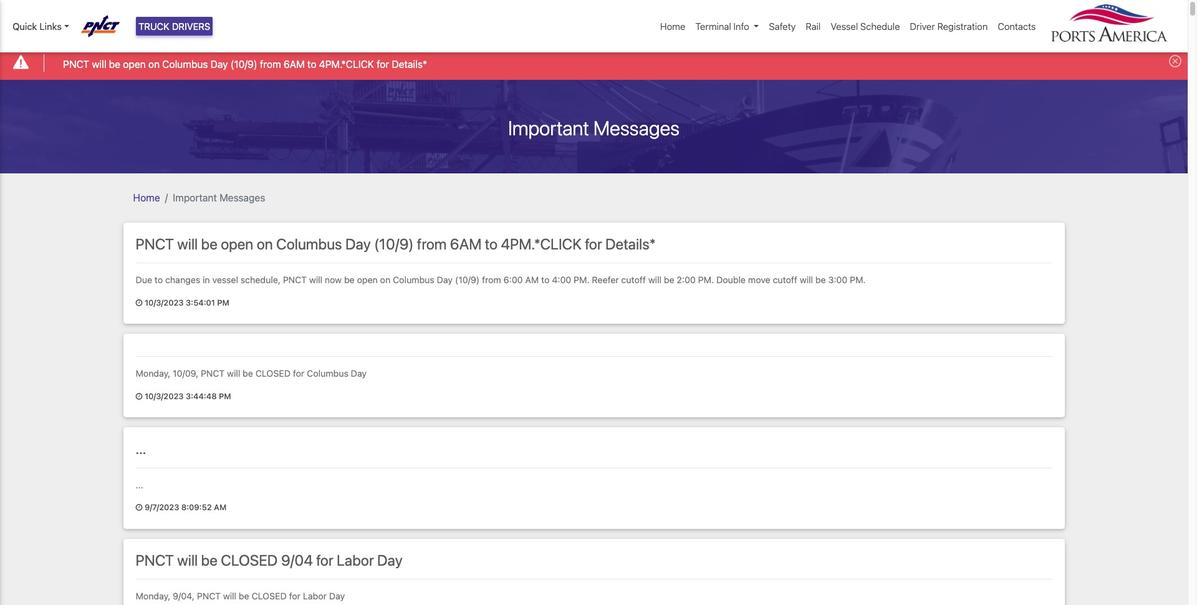 Task type: vqa. For each thing, say whether or not it's contained in the screenshot.
envelope icon related to Customer Service and Imports
no



Task type: locate. For each thing, give the bounding box(es) containing it.
0 horizontal spatial 4pm.*click
[[319, 58, 374, 70]]

1 vertical spatial am
[[214, 503, 227, 512]]

columbus inside the pnct will be open on columbus day (10/9) from 6am to 4pm.*click for details* link
[[162, 58, 208, 70]]

1 horizontal spatial messages
[[594, 116, 680, 139]]

pm.
[[574, 275, 590, 285], [699, 275, 714, 285], [850, 275, 866, 285]]

pm. right 3:00
[[850, 275, 866, 285]]

cutoff right reefer
[[622, 275, 646, 285]]

10/3/2023 down changes
[[145, 298, 184, 308]]

labor right 9/04
[[337, 551, 374, 569]]

pm
[[217, 298, 230, 308], [219, 392, 231, 401]]

0 vertical spatial details*
[[392, 58, 427, 70]]

2 vertical spatial (10/9)
[[455, 275, 480, 285]]

0 horizontal spatial pm.
[[574, 275, 590, 285]]

vessel schedule
[[831, 21, 901, 32]]

3 pm. from the left
[[850, 275, 866, 285]]

1 horizontal spatial 4pm.*click
[[501, 235, 582, 252]]

schedule
[[861, 21, 901, 32]]

registration
[[938, 21, 988, 32]]

1 vertical spatial ...
[[136, 480, 143, 490]]

am right 8:09:52
[[214, 503, 227, 512]]

am right 6:00
[[526, 275, 539, 285]]

clock o image down due
[[136, 299, 143, 307]]

10/3/2023 down 10/09,
[[145, 392, 184, 401]]

1 vertical spatial messages
[[220, 192, 265, 203]]

0 horizontal spatial 6am
[[284, 58, 305, 70]]

0 horizontal spatial home link
[[133, 192, 160, 203]]

0 vertical spatial (10/9)
[[231, 58, 257, 70]]

vessel schedule link
[[826, 14, 906, 38]]

1 vertical spatial important messages
[[173, 192, 265, 203]]

monday, for monday, 10/09, pnct will be closed for columbus day
[[136, 368, 170, 379]]

...
[[136, 440, 146, 457], [136, 480, 143, 490]]

open up vessel
[[221, 235, 253, 252]]

open down truck
[[123, 58, 146, 70]]

safety
[[769, 21, 796, 32]]

0 vertical spatial 6am
[[284, 58, 305, 70]]

pnct will be open on columbus day (10/9) from 6am to 4pm.*click for details* link
[[63, 57, 427, 71]]

1 vertical spatial from
[[417, 235, 447, 252]]

for inside the pnct will be open on columbus day (10/9) from 6am to 4pm.*click for details* link
[[377, 58, 389, 70]]

pnct up 9/04, at the left bottom of the page
[[136, 551, 174, 569]]

1 10/3/2023 from the top
[[145, 298, 184, 308]]

clock o image left 3:44:48
[[136, 393, 143, 401]]

1 clock o image from the top
[[136, 299, 143, 307]]

monday, left 9/04, at the left bottom of the page
[[136, 591, 170, 602]]

truck
[[139, 21, 170, 32]]

3 clock o image from the top
[[136, 504, 143, 512]]

am
[[526, 275, 539, 285], [214, 503, 227, 512]]

monday,
[[136, 368, 170, 379], [136, 591, 170, 602]]

0 vertical spatial monday,
[[136, 368, 170, 379]]

1 vertical spatial labor
[[303, 591, 327, 602]]

for
[[377, 58, 389, 70], [585, 235, 602, 252], [293, 368, 305, 379], [316, 551, 334, 569], [289, 591, 301, 602]]

2 horizontal spatial pm.
[[850, 275, 866, 285]]

0 vertical spatial home
[[661, 21, 686, 32]]

terminal info
[[696, 21, 750, 32]]

1 vertical spatial (10/9)
[[374, 235, 414, 252]]

2 vertical spatial clock o image
[[136, 504, 143, 512]]

1 vertical spatial 10/3/2023
[[145, 392, 184, 401]]

1 vertical spatial pnct will be open on columbus day (10/9) from 6am to 4pm.*click for details*
[[136, 235, 656, 252]]

1 vertical spatial monday,
[[136, 591, 170, 602]]

0 vertical spatial from
[[260, 58, 281, 70]]

0 horizontal spatial messages
[[220, 192, 265, 203]]

0 vertical spatial labor
[[337, 551, 374, 569]]

messages
[[594, 116, 680, 139], [220, 192, 265, 203]]

open
[[123, 58, 146, 70], [221, 235, 253, 252], [357, 275, 378, 285]]

pm. right 2:00
[[699, 275, 714, 285]]

details* inside alert
[[392, 58, 427, 70]]

truck drivers link
[[136, 17, 213, 36]]

home
[[661, 21, 686, 32], [133, 192, 160, 203]]

3:54:01
[[186, 298, 215, 308]]

2 10/3/2023 from the top
[[145, 392, 184, 401]]

home link
[[656, 14, 691, 38], [133, 192, 160, 203]]

on right now
[[380, 275, 391, 285]]

8:09:52
[[181, 503, 212, 512]]

0 vertical spatial important messages
[[508, 116, 680, 139]]

rail
[[806, 21, 821, 32]]

1 vertical spatial closed
[[221, 551, 278, 569]]

from
[[260, 58, 281, 70], [417, 235, 447, 252], [482, 275, 501, 285]]

1 horizontal spatial important messages
[[508, 116, 680, 139]]

info
[[734, 21, 750, 32]]

rail link
[[801, 14, 826, 38]]

1 vertical spatial open
[[221, 235, 253, 252]]

on up schedule,
[[257, 235, 273, 252]]

open right now
[[357, 275, 378, 285]]

now
[[325, 275, 342, 285]]

pnct down 'quick links' link
[[63, 58, 89, 70]]

pm right 3:54:01
[[217, 298, 230, 308]]

2 vertical spatial on
[[380, 275, 391, 285]]

details*
[[392, 58, 427, 70], [606, 235, 656, 252]]

4pm.*click inside alert
[[319, 58, 374, 70]]

10/3/2023 for 3:44:48
[[145, 392, 184, 401]]

labor down 9/04
[[303, 591, 327, 602]]

1 vertical spatial pm
[[219, 392, 231, 401]]

0 vertical spatial pnct will be open on columbus day (10/9) from 6am to 4pm.*click for details*
[[63, 58, 427, 70]]

in
[[203, 275, 210, 285]]

1 horizontal spatial important
[[508, 116, 589, 139]]

day
[[211, 58, 228, 70], [346, 235, 371, 252], [437, 275, 453, 285], [351, 368, 367, 379], [377, 551, 403, 569], [329, 591, 345, 602]]

2 horizontal spatial from
[[482, 275, 501, 285]]

quick links
[[12, 21, 62, 32]]

4pm.*click
[[319, 58, 374, 70], [501, 235, 582, 252]]

0 horizontal spatial open
[[123, 58, 146, 70]]

pm. right 4:00
[[574, 275, 590, 285]]

schedule,
[[241, 275, 281, 285]]

columbus
[[162, 58, 208, 70], [276, 235, 342, 252], [393, 275, 435, 285], [307, 368, 349, 379]]

2 vertical spatial open
[[357, 275, 378, 285]]

0 horizontal spatial cutoff
[[622, 275, 646, 285]]

6am
[[284, 58, 305, 70], [450, 235, 482, 252]]

0 horizontal spatial on
[[148, 58, 160, 70]]

0 vertical spatial ...
[[136, 440, 146, 457]]

0 vertical spatial 4pm.*click
[[319, 58, 374, 70]]

2 monday, from the top
[[136, 591, 170, 602]]

clock o image for ...
[[136, 504, 143, 512]]

0 vertical spatial closed
[[256, 368, 291, 379]]

1 horizontal spatial on
[[257, 235, 273, 252]]

on inside alert
[[148, 58, 160, 70]]

due to changes in vessel schedule, pnct will now be open on columbus day (10/9) from 6:00 am to 4:00 pm.  reefer cutoff will be 2:00 pm.  double move cutoff will be 3:00 pm.
[[136, 275, 866, 285]]

10/3/2023 3:44:48 pm
[[143, 392, 231, 401]]

1 monday, from the top
[[136, 368, 170, 379]]

cutoff
[[622, 275, 646, 285], [773, 275, 798, 285]]

10/3/2023
[[145, 298, 184, 308], [145, 392, 184, 401]]

important
[[508, 116, 589, 139], [173, 192, 217, 203]]

0 vertical spatial home link
[[656, 14, 691, 38]]

(10/9)
[[231, 58, 257, 70], [374, 235, 414, 252], [455, 275, 480, 285]]

2 vertical spatial closed
[[252, 591, 287, 602]]

0 horizontal spatial am
[[214, 503, 227, 512]]

1 vertical spatial clock o image
[[136, 393, 143, 401]]

2 vertical spatial from
[[482, 275, 501, 285]]

1 vertical spatial 4pm.*click
[[501, 235, 582, 252]]

on
[[148, 58, 160, 70], [257, 235, 273, 252], [380, 275, 391, 285]]

be
[[109, 58, 120, 70], [201, 235, 218, 252], [344, 275, 355, 285], [664, 275, 675, 285], [816, 275, 826, 285], [243, 368, 253, 379], [201, 551, 218, 569], [239, 591, 249, 602]]

2:00
[[677, 275, 696, 285]]

to
[[308, 58, 317, 70], [485, 235, 498, 252], [155, 275, 163, 285], [542, 275, 550, 285]]

0 vertical spatial on
[[148, 58, 160, 70]]

0 vertical spatial open
[[123, 58, 146, 70]]

pnct up due
[[136, 235, 174, 252]]

on down truck
[[148, 58, 160, 70]]

1 horizontal spatial (10/9)
[[374, 235, 414, 252]]

0 vertical spatial 10/3/2023
[[145, 298, 184, 308]]

1 vertical spatial home link
[[133, 192, 160, 203]]

0 horizontal spatial (10/9)
[[231, 58, 257, 70]]

clock o image for pnct will be open on columbus day (10/9) from 6am to 4pm.*click for details*
[[136, 299, 143, 307]]

1 vertical spatial on
[[257, 235, 273, 252]]

1 horizontal spatial home
[[661, 21, 686, 32]]

1 vertical spatial important
[[173, 192, 217, 203]]

monday, 10/09, pnct will be closed for columbus day
[[136, 368, 367, 379]]

0 vertical spatial pm
[[217, 298, 230, 308]]

1 horizontal spatial 6am
[[450, 235, 482, 252]]

to inside alert
[[308, 58, 317, 70]]

9/7/2023 8:09:52 am
[[143, 503, 227, 512]]

pnct right 9/04, at the left bottom of the page
[[197, 591, 221, 602]]

clock o image left 9/7/2023
[[136, 504, 143, 512]]

0 horizontal spatial from
[[260, 58, 281, 70]]

2 horizontal spatial open
[[357, 275, 378, 285]]

3:44:48
[[186, 392, 217, 401]]

pnct will be open on columbus day (10/9) from 6am to 4pm.*click for details*
[[63, 58, 427, 70], [136, 235, 656, 252]]

cutoff right the move on the right of the page
[[773, 275, 798, 285]]

0 horizontal spatial details*
[[392, 58, 427, 70]]

2 ... from the top
[[136, 480, 143, 490]]

vessel
[[831, 21, 859, 32]]

will
[[92, 58, 106, 70], [177, 235, 198, 252], [309, 275, 323, 285], [649, 275, 662, 285], [800, 275, 814, 285], [227, 368, 240, 379], [177, 551, 198, 569], [223, 591, 237, 602]]

clock o image
[[136, 299, 143, 307], [136, 393, 143, 401], [136, 504, 143, 512]]

pnct
[[63, 58, 89, 70], [136, 235, 174, 252], [283, 275, 307, 285], [201, 368, 225, 379], [136, 551, 174, 569], [197, 591, 221, 602]]

important messages
[[508, 116, 680, 139], [173, 192, 265, 203]]

1 ... from the top
[[136, 440, 146, 457]]

1 horizontal spatial open
[[221, 235, 253, 252]]

monday, left 10/09,
[[136, 368, 170, 379]]

move
[[749, 275, 771, 285]]

1 horizontal spatial am
[[526, 275, 539, 285]]

1 horizontal spatial pm.
[[699, 275, 714, 285]]

closed
[[256, 368, 291, 379], [221, 551, 278, 569], [252, 591, 287, 602]]

1 horizontal spatial cutoff
[[773, 275, 798, 285]]

contacts link
[[993, 14, 1042, 38]]

2 clock o image from the top
[[136, 393, 143, 401]]

2 cutoff from the left
[[773, 275, 798, 285]]

from inside alert
[[260, 58, 281, 70]]

vessel
[[212, 275, 238, 285]]

0 horizontal spatial home
[[133, 192, 160, 203]]

0 vertical spatial clock o image
[[136, 299, 143, 307]]

labor
[[337, 551, 374, 569], [303, 591, 327, 602]]

1 vertical spatial details*
[[606, 235, 656, 252]]

1 vertical spatial home
[[133, 192, 160, 203]]

pm right 3:44:48
[[219, 392, 231, 401]]

0 horizontal spatial important
[[173, 192, 217, 203]]



Task type: describe. For each thing, give the bounding box(es) containing it.
monday, 9/04, pnct will be closed for labor day
[[136, 591, 345, 602]]

0 vertical spatial am
[[526, 275, 539, 285]]

10/3/2023 for 3:54:01
[[145, 298, 184, 308]]

contacts
[[998, 21, 1037, 32]]

0 vertical spatial messages
[[594, 116, 680, 139]]

truck drivers
[[139, 21, 210, 32]]

2 horizontal spatial on
[[380, 275, 391, 285]]

1 horizontal spatial details*
[[606, 235, 656, 252]]

1 pm. from the left
[[574, 275, 590, 285]]

pnct will be open on columbus day (10/9) from 6am to 4pm.*click for details* inside pnct will be open on columbus day (10/9) from 6am to 4pm.*click for details* alert
[[63, 58, 427, 70]]

(10/9) inside alert
[[231, 58, 257, 70]]

will inside the pnct will be open on columbus day (10/9) from 6am to 4pm.*click for details* link
[[92, 58, 106, 70]]

3:00
[[829, 275, 848, 285]]

pm for 10/3/2023 3:54:01 pm
[[217, 298, 230, 308]]

quick links link
[[12, 19, 69, 33]]

6:00
[[504, 275, 523, 285]]

terminal info link
[[691, 14, 764, 38]]

4:00
[[552, 275, 572, 285]]

9/7/2023
[[145, 503, 179, 512]]

closed for labor
[[252, 591, 287, 602]]

pm for 10/3/2023 3:44:48 pm
[[219, 392, 231, 401]]

pnct will be open on columbus day (10/9) from 6am to 4pm.*click for details* alert
[[0, 46, 1189, 80]]

2 horizontal spatial (10/9)
[[455, 275, 480, 285]]

0 horizontal spatial labor
[[303, 591, 327, 602]]

be inside alert
[[109, 58, 120, 70]]

9/04
[[281, 551, 313, 569]]

monday, for monday, 9/04, pnct will be closed for labor day
[[136, 591, 170, 602]]

driver
[[911, 21, 936, 32]]

10/3/2023 3:54:01 pm
[[143, 298, 230, 308]]

links
[[40, 21, 62, 32]]

open inside alert
[[123, 58, 146, 70]]

10/09,
[[173, 368, 198, 379]]

0 horizontal spatial important messages
[[173, 192, 265, 203]]

1 horizontal spatial labor
[[337, 551, 374, 569]]

day inside alert
[[211, 58, 228, 70]]

double
[[717, 275, 746, 285]]

9/04,
[[173, 591, 195, 602]]

pnct will be closed 9/04 for labor day
[[136, 551, 403, 569]]

6am inside the pnct will be open on columbus day (10/9) from 6am to 4pm.*click for details* link
[[284, 58, 305, 70]]

pnct inside alert
[[63, 58, 89, 70]]

1 vertical spatial 6am
[[450, 235, 482, 252]]

close image
[[1170, 55, 1182, 68]]

quick
[[12, 21, 37, 32]]

pnct right schedule,
[[283, 275, 307, 285]]

driver registration
[[911, 21, 988, 32]]

0 vertical spatial important
[[508, 116, 589, 139]]

closed for columbus
[[256, 368, 291, 379]]

pnct up 3:44:48
[[201, 368, 225, 379]]

1 horizontal spatial from
[[417, 235, 447, 252]]

1 horizontal spatial home link
[[656, 14, 691, 38]]

due
[[136, 275, 152, 285]]

1 cutoff from the left
[[622, 275, 646, 285]]

terminal
[[696, 21, 732, 32]]

driver registration link
[[906, 14, 993, 38]]

reefer
[[592, 275, 619, 285]]

changes
[[165, 275, 200, 285]]

safety link
[[764, 14, 801, 38]]

drivers
[[172, 21, 210, 32]]

2 pm. from the left
[[699, 275, 714, 285]]



